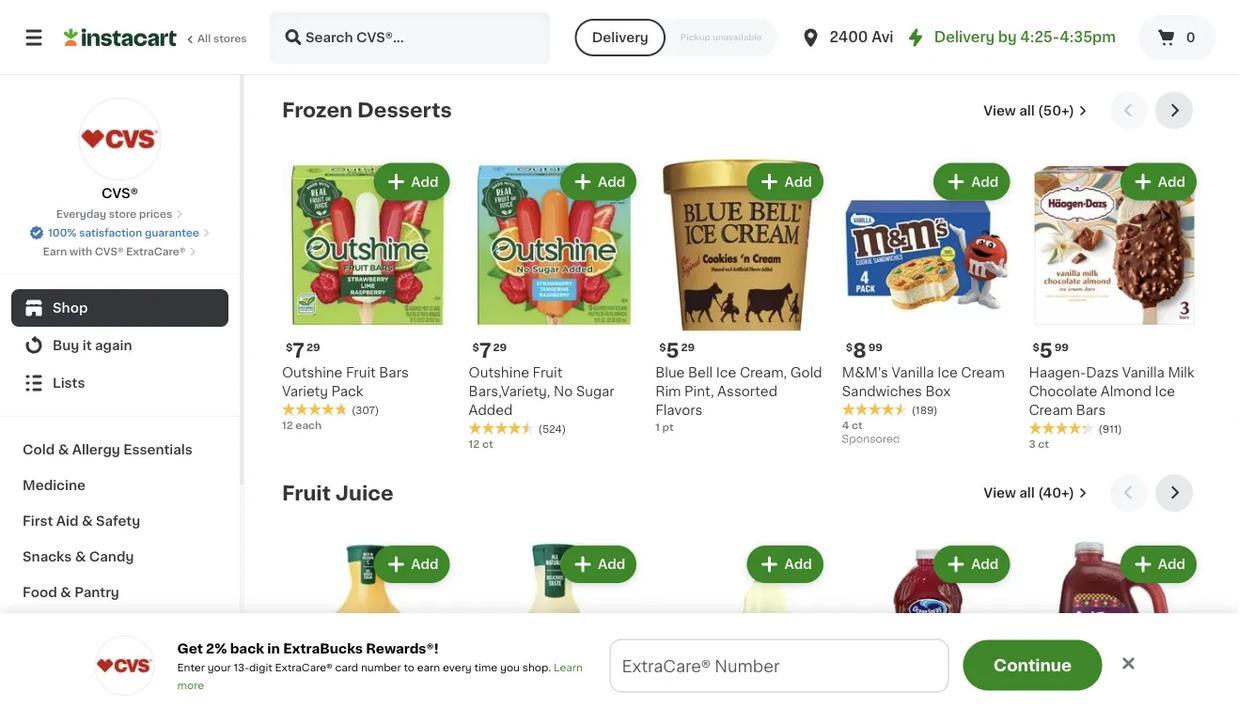 Task type: vqa. For each thing, say whether or not it's contained in the screenshot.


Task type: locate. For each thing, give the bounding box(es) containing it.
fruit up no
[[533, 366, 562, 379]]

ct
[[852, 421, 863, 431], [482, 439, 493, 450], [1038, 439, 1049, 450]]

99
[[868, 342, 883, 352], [1055, 342, 1069, 352]]

sandwiches
[[842, 385, 922, 398]]

$ inside $ 5 99
[[1033, 342, 1040, 352]]

oz right 32.04 on the right top of the page
[[875, 40, 888, 50]]

ct for 8
[[852, 421, 863, 431]]

$ 7 29 up bars,variety,
[[473, 341, 507, 361]]

$ 7 29 up variety
[[286, 341, 320, 361]]

(189)
[[912, 405, 938, 416]]

1 horizontal spatial 29
[[493, 342, 507, 352]]

None search field
[[269, 11, 551, 64]]

$ inside $ 5 29
[[659, 342, 666, 352]]

4:25-
[[1020, 31, 1060, 44]]

99 right 8
[[868, 342, 883, 352]]

get up enter
[[177, 643, 203, 656]]

& right food
[[60, 587, 71, 600]]

2 29 from the left
[[493, 342, 507, 352]]

oz up many on the right
[[669, 22, 681, 33]]

29 up 'bell'
[[681, 342, 695, 352]]

$ 7 29
[[286, 341, 320, 361], [473, 341, 507, 361]]

bars
[[379, 366, 409, 379], [1076, 404, 1106, 417]]

stock
[[719, 41, 748, 51]]

29 up bars,variety,
[[493, 342, 507, 352]]

all for fruit juice
[[1019, 487, 1035, 500]]

ice right 'bell'
[[716, 366, 736, 379]]

1 vertical spatial view
[[984, 487, 1016, 500]]

2 horizontal spatial ice
[[1155, 385, 1175, 398]]

ct down added
[[482, 439, 493, 450]]

0 horizontal spatial 29
[[306, 342, 320, 352]]

1 view from the top
[[984, 104, 1016, 117]]

2 vanilla from the left
[[1122, 366, 1165, 379]]

1 vertical spatial 12
[[282, 421, 293, 431]]

0 horizontal spatial vanilla
[[892, 366, 934, 379]]

1 outshine from the left
[[282, 366, 343, 379]]

cvs® logo image left enter
[[94, 636, 155, 697]]

0 vertical spatial cvs® logo image
[[79, 98, 161, 181]]

your
[[207, 663, 231, 674]]

0 vertical spatial get
[[177, 643, 203, 656]]

1 horizontal spatial to
[[841, 660, 858, 676]]

fruit inside the outshine fruit bars variety pack
[[346, 366, 376, 379]]

2 5 from the left
[[1040, 341, 1053, 361]]

item carousel region containing frozen desserts
[[282, 92, 1201, 460]]

variety
[[282, 385, 328, 398]]

m&m's vanilla ice cream sandwiches box
[[842, 366, 1005, 398]]

first aid & safety
[[23, 515, 140, 528]]

1 vertical spatial cvs®
[[95, 247, 124, 257]]

2 99 from the left
[[1055, 342, 1069, 352]]

1 vanilla from the left
[[892, 366, 934, 379]]

2 $ 7 29 from the left
[[473, 341, 507, 361]]

oz right 4.8
[[302, 40, 314, 50]]

get left free
[[451, 660, 482, 676]]

outshine inside the outshine fruit bars variety pack
[[282, 366, 343, 379]]

get
[[177, 643, 203, 656], [451, 660, 482, 676]]

product group
[[842, 0, 1014, 69], [282, 160, 454, 433], [469, 160, 640, 452], [655, 160, 827, 435], [842, 160, 1014, 450], [1029, 160, 1201, 452], [282, 542, 454, 708], [469, 542, 640, 708], [655, 542, 827, 708], [842, 542, 1014, 708], [1029, 542, 1201, 708]]

fruit up pack
[[346, 366, 376, 379]]

flavors
[[655, 404, 703, 417]]

ct for 5
[[1038, 439, 1049, 450]]

cvs® up everyday store prices link
[[102, 187, 138, 200]]

earn with cvs® extracare® link
[[43, 244, 197, 259]]

1 vertical spatial all
[[1019, 487, 1035, 500]]

5 for haagen-dazs vanilla milk chocolate almond ice cream bars
[[1040, 341, 1053, 361]]

$ up the blue
[[659, 342, 666, 352]]

2 outshine from the left
[[469, 366, 529, 379]]

0 horizontal spatial 5
[[666, 341, 679, 361]]

view
[[984, 104, 1016, 117], [984, 487, 1016, 500]]

$ for blue bell ice cream, gold rim pint, assorted flavors
[[659, 342, 666, 352]]

outshine
[[282, 366, 343, 379], [469, 366, 529, 379]]

cvs® down satisfaction
[[95, 247, 124, 257]]

cold & allergy essentials link
[[11, 432, 228, 468]]

4.8
[[282, 40, 300, 50]]

1 vertical spatial bars
[[1076, 404, 1106, 417]]

0 horizontal spatial ct
[[482, 439, 493, 450]]

to left earn
[[404, 663, 414, 674]]

ct up view all (40+) popup button
[[1038, 439, 1049, 450]]

0 horizontal spatial get
[[177, 643, 203, 656]]

$ for haagen-dazs vanilla milk chocolate almond ice cream bars
[[1033, 342, 1040, 352]]

2 all from the top
[[1019, 487, 1035, 500]]

(456)
[[538, 25, 567, 35]]

1 all from the top
[[1019, 104, 1035, 117]]

2400 aviation dr
[[830, 31, 951, 44]]

number
[[361, 663, 401, 674]]

with
[[69, 247, 92, 257]]

1 vertical spatial item carousel region
[[282, 475, 1201, 708]]

7 up bars,variety,
[[479, 341, 491, 361]]

1 horizontal spatial extracare®
[[275, 663, 332, 674]]

1 horizontal spatial in
[[707, 41, 716, 51]]

in
[[707, 41, 716, 51], [267, 643, 280, 656]]

view left the (40+)
[[984, 487, 1016, 500]]

$ up m&m's
[[846, 342, 853, 352]]

$ up bars,variety,
[[473, 342, 479, 352]]

0 vertical spatial item carousel region
[[282, 92, 1201, 460]]

fruit left juice
[[282, 484, 331, 503]]

2 horizontal spatial oz
[[875, 40, 888, 50]]

view all (50+) button
[[976, 92, 1095, 129]]

99 up the haagen-
[[1055, 342, 1069, 352]]

0 horizontal spatial outshine
[[282, 366, 343, 379]]

1 $ from the left
[[286, 342, 293, 352]]

fruit inside outshine fruit bars,variety, no sugar added
[[533, 366, 562, 379]]

3 up view all (40+)
[[1029, 439, 1036, 450]]

5 up the blue
[[666, 341, 679, 361]]

buy it again link
[[11, 327, 228, 365]]

snacks & candy
[[23, 551, 134, 564]]

buy it again
[[53, 339, 132, 353]]

0 vertical spatial 12
[[655, 22, 666, 33]]

all left (50+)
[[1019, 104, 1035, 117]]

gold
[[790, 366, 822, 379]]

1
[[655, 422, 660, 432]]

$ inside "$ 8 99"
[[846, 342, 853, 352]]

view for fruit juice
[[984, 487, 1016, 500]]

0 horizontal spatial delivery
[[592, 31, 649, 44]]

ct inside group
[[852, 421, 863, 431]]

2 horizontal spatial ct
[[1038, 439, 1049, 450]]

1 horizontal spatial delivery
[[934, 31, 995, 44]]

$ 7 29 for outshine fruit bars variety pack
[[286, 341, 320, 361]]

chocolate
[[1029, 385, 1097, 398]]

5
[[666, 341, 679, 361], [1040, 341, 1053, 361]]

0 vertical spatial bars
[[379, 366, 409, 379]]

everyday store prices link
[[56, 207, 184, 222]]

2 view from the top
[[984, 487, 1016, 500]]

vanilla up box
[[892, 366, 934, 379]]

2 horizontal spatial 29
[[681, 342, 695, 352]]

household link
[[11, 647, 228, 683]]

$ 8 99
[[846, 341, 883, 361]]

2 horizontal spatial fruit
[[533, 366, 562, 379]]

delivery inside button
[[592, 31, 649, 44]]

item carousel region
[[282, 92, 1201, 460], [282, 475, 1201, 708]]

1 horizontal spatial bars
[[1076, 404, 1106, 417]]

1 vertical spatial 3
[[663, 660, 674, 676]]

12 oz
[[655, 22, 681, 33]]

cvs® logo image up everyday store prices link
[[79, 98, 161, 181]]

2 item carousel region from the top
[[282, 475, 1201, 708]]

0 vertical spatial view
[[984, 104, 1016, 117]]

0 horizontal spatial 3
[[663, 660, 674, 676]]

sugar
[[576, 385, 614, 398]]

1 vertical spatial in
[[267, 643, 280, 656]]

5 up the haagen-
[[1040, 341, 1053, 361]]

in left stock
[[707, 41, 716, 51]]

29 up variety
[[306, 342, 320, 352]]

oz
[[669, 22, 681, 33], [302, 40, 314, 50], [875, 40, 888, 50]]

3 $ from the left
[[659, 342, 666, 352]]

$ 7 29 for outshine fruit bars,variety, no sugar added
[[473, 341, 507, 361]]

extracare® down 'get 2% back in extrabucks rewards®!'
[[275, 663, 332, 674]]

1 horizontal spatial ice
[[937, 366, 958, 379]]

outshine up variety
[[282, 366, 343, 379]]

100% satisfaction guarantee button
[[29, 222, 210, 241]]

pantry
[[74, 587, 119, 600]]

qualify.
[[862, 660, 920, 676]]

all left the (40+)
[[1019, 487, 1035, 500]]

close image
[[1119, 655, 1138, 674]]

ct right '4'
[[852, 421, 863, 431]]

0 vertical spatial cream
[[961, 366, 1005, 379]]

orders
[[677, 660, 733, 676]]

vanilla
[[892, 366, 934, 379], [1122, 366, 1165, 379]]

learn more
[[177, 663, 583, 691]]

cream down the chocolate in the bottom right of the page
[[1029, 404, 1073, 417]]

delivery
[[934, 31, 995, 44], [592, 31, 649, 44]]

2 $ from the left
[[473, 342, 479, 352]]

assorted
[[717, 385, 778, 398]]

$ 5 29
[[659, 341, 695, 361]]

outshine inside outshine fruit bars,variety, no sugar added
[[469, 366, 529, 379]]

1 horizontal spatial cream
[[1029, 404, 1073, 417]]

ice inside blue bell ice cream, gold rim pint, assorted flavors 1 pt
[[716, 366, 736, 379]]

1 horizontal spatial get
[[451, 660, 482, 676]]

0 horizontal spatial cream
[[961, 366, 1005, 379]]

view for frozen desserts
[[984, 104, 1016, 117]]

& for candy
[[75, 551, 86, 564]]

cvs® logo image
[[79, 98, 161, 181], [94, 636, 155, 697]]

7 up variety
[[293, 341, 305, 361]]

$ up the haagen-
[[1033, 342, 1040, 352]]

&
[[58, 444, 69, 457], [82, 515, 93, 528], [75, 551, 86, 564], [60, 587, 71, 600]]

food & pantry
[[23, 587, 119, 600]]

bell
[[688, 366, 713, 379]]

1 horizontal spatial outshine
[[469, 366, 529, 379]]

1 vertical spatial get
[[451, 660, 482, 676]]

1 horizontal spatial ct
[[852, 421, 863, 431]]

32.04
[[842, 40, 873, 50]]

12
[[655, 22, 666, 33], [282, 421, 293, 431], [469, 439, 480, 450]]

0 horizontal spatial bars
[[379, 366, 409, 379]]

delivery left '12 oz'
[[592, 31, 649, 44]]

all stores
[[197, 33, 247, 44]]

cvs® inside cvs® link
[[102, 187, 138, 200]]

0 vertical spatial extracare®
[[126, 247, 186, 257]]

lists
[[53, 377, 85, 390]]

0 horizontal spatial 99
[[868, 342, 883, 352]]

ice inside m&m's vanilla ice cream sandwiches box
[[937, 366, 958, 379]]

all
[[197, 33, 211, 44]]

1 horizontal spatial vanilla
[[1122, 366, 1165, 379]]

earn with cvs® extracare®
[[43, 247, 186, 257]]

12 each
[[282, 421, 322, 431]]

learn more link
[[177, 663, 583, 691]]

ice for cream
[[937, 366, 958, 379]]

1 7 from the left
[[293, 341, 305, 361]]

get inside treatment tracker modal dialog
[[451, 660, 482, 676]]

3 29 from the left
[[681, 342, 695, 352]]

1 vertical spatial extracare®
[[275, 663, 332, 674]]

vanilla inside "haagen-dazs vanilla milk chocolate almond ice cream bars"
[[1122, 366, 1165, 379]]

0 horizontal spatial 7
[[293, 341, 305, 361]]

1 horizontal spatial fruit
[[346, 366, 376, 379]]

view left (50+)
[[984, 104, 1016, 117]]

almond
[[1101, 385, 1152, 398]]

0 horizontal spatial ice
[[716, 366, 736, 379]]

1 horizontal spatial 3
[[1029, 439, 1036, 450]]

ice up box
[[937, 366, 958, 379]]

$ for m&m's vanilla ice cream sandwiches box
[[846, 342, 853, 352]]

added
[[469, 404, 513, 417]]

29
[[306, 342, 320, 352], [493, 342, 507, 352], [681, 342, 695, 352]]

snacks
[[23, 551, 72, 564]]

99 inside $ 5 99
[[1055, 342, 1069, 352]]

m&m's
[[842, 366, 888, 379]]

1 item carousel region from the top
[[282, 92, 1201, 460]]

0 horizontal spatial $ 7 29
[[286, 341, 320, 361]]

0 horizontal spatial extracare®
[[126, 247, 186, 257]]

product group containing 8
[[842, 160, 1014, 450]]

1 29 from the left
[[306, 342, 320, 352]]

oz inside "product" group
[[875, 40, 888, 50]]

1 horizontal spatial $ 7 29
[[473, 341, 507, 361]]

cvs®
[[102, 187, 138, 200], [95, 247, 124, 257]]

1 99 from the left
[[868, 342, 883, 352]]

juice
[[335, 484, 394, 503]]

0 vertical spatial all
[[1019, 104, 1035, 117]]

1 horizontal spatial 5
[[1040, 341, 1053, 361]]

1 horizontal spatial 12
[[469, 439, 480, 450]]

1 horizontal spatial 99
[[1055, 342, 1069, 352]]

dazs
[[1086, 366, 1119, 379]]

card
[[335, 663, 358, 674]]

99 inside "$ 8 99"
[[868, 342, 883, 352]]

1 $ 7 29 from the left
[[286, 341, 320, 361]]

to right $10.00
[[841, 660, 858, 676]]

3 right next
[[663, 660, 674, 676]]

extrabucks
[[283, 643, 363, 656]]

to
[[841, 660, 858, 676], [404, 663, 414, 674]]

7 for outshine fruit bars,variety, no sugar added
[[479, 341, 491, 361]]

fruit
[[346, 366, 376, 379], [533, 366, 562, 379], [282, 484, 331, 503]]

vanilla up almond
[[1122, 366, 1165, 379]]

outshine up bars,variety,
[[469, 366, 529, 379]]

7
[[293, 341, 305, 361], [479, 341, 491, 361]]

& left candy
[[75, 551, 86, 564]]

0 horizontal spatial oz
[[302, 40, 314, 50]]

cream
[[961, 366, 1005, 379], [1029, 404, 1073, 417]]

ice down milk
[[1155, 385, 1175, 398]]

1 5 from the left
[[666, 341, 679, 361]]

0 horizontal spatial 12
[[282, 421, 293, 431]]

1 horizontal spatial oz
[[669, 22, 681, 33]]

0 vertical spatial 3
[[1029, 439, 1036, 450]]

99 for 8
[[868, 342, 883, 352]]

0 horizontal spatial to
[[404, 663, 414, 674]]

delivery right (88)
[[934, 31, 995, 44]]

fruit for bars,variety,
[[533, 366, 562, 379]]

oz for 4.8 oz
[[302, 40, 314, 50]]

2 vertical spatial 12
[[469, 439, 480, 450]]

0 vertical spatial cvs®
[[102, 187, 138, 200]]

29 for outshine fruit bars variety pack
[[306, 342, 320, 352]]

more
[[177, 681, 204, 691]]

4 $ from the left
[[846, 342, 853, 352]]

1 horizontal spatial 7
[[479, 341, 491, 361]]

5 $ from the left
[[1033, 342, 1040, 352]]

(88)
[[912, 25, 933, 35]]

1 vertical spatial cream
[[1029, 404, 1073, 417]]

2 7 from the left
[[479, 341, 491, 361]]

$ up variety
[[286, 342, 293, 352]]

cvs® inside earn with cvs® extracare® "link"
[[95, 247, 124, 257]]

in up digit
[[267, 643, 280, 656]]

cream left the haagen-
[[961, 366, 1005, 379]]

fruit for bars
[[346, 366, 376, 379]]

extracare® down guarantee
[[126, 247, 186, 257]]

food
[[23, 587, 57, 600]]

extracare® inside earn with cvs® extracare® "link"
[[126, 247, 186, 257]]

rewards®!
[[366, 643, 439, 656]]

& right cold
[[58, 444, 69, 457]]



Task type: describe. For each thing, give the bounding box(es) containing it.
all for frozen desserts
[[1019, 104, 1035, 117]]

to inside treatment tracker modal dialog
[[841, 660, 858, 676]]

desserts
[[357, 101, 452, 121]]

$ 5 99
[[1033, 341, 1069, 361]]

service type group
[[575, 19, 777, 56]]

continue button
[[963, 641, 1102, 691]]

household
[[23, 658, 96, 671]]

view all (50+)
[[984, 104, 1075, 117]]

frozen desserts
[[282, 101, 452, 121]]

& for allergy
[[58, 444, 69, 457]]

12 for outshine fruit bars variety pack
[[282, 421, 293, 431]]

stores
[[213, 33, 247, 44]]

pint,
[[684, 385, 714, 398]]

& for pantry
[[60, 587, 71, 600]]

$ for outshine fruit bars,variety, no sugar added
[[473, 342, 479, 352]]

(456) button
[[469, 0, 640, 52]]

ice inside "haagen-dazs vanilla milk chocolate almond ice cream bars"
[[1155, 385, 1175, 398]]

enter
[[177, 663, 205, 674]]

shop.
[[522, 663, 551, 674]]

guarantee
[[145, 228, 199, 238]]

many
[[674, 41, 704, 51]]

delivery for delivery
[[592, 31, 649, 44]]

cream inside "haagen-dazs vanilla milk chocolate almond ice cream bars"
[[1029, 404, 1073, 417]]

it
[[83, 339, 92, 353]]

get for free
[[451, 660, 482, 676]]

get for 2%
[[177, 643, 203, 656]]

milk
[[1168, 366, 1195, 379]]

frozen
[[282, 101, 353, 121]]

allergy
[[72, 444, 120, 457]]

rim
[[655, 385, 681, 398]]

enter your 13-digit extracare® card number to earn every time you shop.
[[177, 663, 554, 674]]

Search field
[[271, 13, 549, 62]]

0 horizontal spatial in
[[267, 643, 280, 656]]

first
[[23, 515, 53, 528]]

delivery
[[524, 660, 593, 676]]

get free delivery on next 3 orders • add $10.00 to qualify.
[[451, 660, 920, 676]]

oz for 32.04 oz
[[875, 40, 888, 50]]

3 inside treatment tracker modal dialog
[[663, 660, 674, 676]]

store
[[109, 209, 137, 220]]

lists link
[[11, 365, 228, 402]]

1 vertical spatial cvs® logo image
[[94, 636, 155, 697]]

bars inside the outshine fruit bars variety pack
[[379, 366, 409, 379]]

shop link
[[11, 290, 228, 327]]

buy
[[53, 339, 79, 353]]

again
[[95, 339, 132, 353]]

candy
[[89, 551, 134, 564]]

(50+)
[[1038, 104, 1075, 117]]

(17)
[[352, 25, 370, 35]]

you
[[500, 663, 520, 674]]

instacart logo image
[[64, 26, 177, 49]]

0 vertical spatial in
[[707, 41, 716, 51]]

haagen-dazs vanilla milk chocolate almond ice cream bars
[[1029, 366, 1195, 417]]

delivery by 4:25-4:35pm
[[934, 31, 1116, 44]]

sponsored badge image
[[842, 435, 899, 445]]

dr
[[934, 31, 951, 44]]

oz for 12 oz
[[669, 22, 681, 33]]

safety
[[96, 515, 140, 528]]

0 horizontal spatial fruit
[[282, 484, 331, 503]]

5 for blue bell ice cream, gold rim pint, assorted flavors
[[666, 341, 679, 361]]

& right aid
[[82, 515, 93, 528]]

no
[[554, 385, 573, 398]]

12 for outshine fruit bars,variety, no sugar added
[[469, 439, 480, 450]]

add button inside "product" group
[[936, 165, 1008, 199]]

100%
[[48, 228, 77, 238]]

treatment tracker modal dialog
[[244, 640, 1238, 708]]

free
[[486, 660, 520, 676]]

item carousel region containing fruit juice
[[282, 475, 1201, 708]]

4 ct
[[842, 421, 863, 431]]

get 2% back in extrabucks rewards®!
[[177, 643, 439, 656]]

3 ct
[[1029, 439, 1049, 450]]

delivery for delivery by 4:25-4:35pm
[[934, 31, 995, 44]]

medicine link
[[11, 468, 228, 504]]

bars inside "haagen-dazs vanilla milk chocolate almond ice cream bars"
[[1076, 404, 1106, 417]]

$10.00
[[783, 660, 837, 676]]

box
[[925, 385, 951, 398]]

many in stock
[[674, 41, 748, 51]]

by
[[998, 31, 1017, 44]]

essentials
[[123, 444, 193, 457]]

29 inside $ 5 29
[[681, 342, 695, 352]]

each
[[296, 421, 322, 431]]

7 for outshine fruit bars variety pack
[[293, 341, 305, 361]]

(40+)
[[1038, 487, 1075, 500]]

outshine for outshine fruit bars,variety, no sugar added
[[469, 366, 529, 379]]

$ for outshine fruit bars variety pack
[[286, 342, 293, 352]]

view all (40+) button
[[976, 475, 1095, 512]]

back
[[230, 643, 264, 656]]

earn
[[417, 663, 440, 674]]

medicine
[[23, 479, 86, 493]]

vanilla inside m&m's vanilla ice cream sandwiches box
[[892, 366, 934, 379]]

digit
[[249, 663, 272, 674]]

(911)
[[1098, 424, 1122, 435]]

ExtraCare® Number text field
[[611, 641, 948, 692]]

0 button
[[1139, 15, 1216, 60]]

ct for 7
[[482, 439, 493, 450]]

cream inside m&m's vanilla ice cream sandwiches box
[[961, 366, 1005, 379]]

outshine for outshine fruit bars variety pack
[[282, 366, 343, 379]]

aviation
[[872, 31, 931, 44]]

bars,variety,
[[469, 385, 550, 398]]

pt
[[662, 422, 674, 432]]

snacks & candy link
[[11, 540, 228, 575]]

product group containing ★★★★★
[[842, 0, 1014, 69]]

outshine fruit bars variety pack
[[282, 366, 409, 398]]

13-
[[234, 663, 249, 674]]

100% satisfaction guarantee
[[48, 228, 199, 238]]

add inside treatment tracker modal dialog
[[746, 660, 779, 676]]

aid
[[56, 515, 78, 528]]

99 for 5
[[1055, 342, 1069, 352]]

more button
[[935, 653, 1009, 683]]

ice for cream,
[[716, 366, 736, 379]]

earn
[[43, 247, 67, 257]]

2 horizontal spatial 12
[[655, 22, 666, 33]]

add inside "product" group
[[971, 176, 999, 189]]

view all (40+)
[[984, 487, 1075, 500]]

2400 aviation dr button
[[800, 11, 951, 64]]

8
[[853, 341, 866, 361]]

delivery button
[[575, 19, 665, 56]]

on
[[596, 660, 618, 676]]

(307)
[[352, 405, 379, 416]]

4
[[842, 421, 849, 431]]

4:35pm
[[1060, 31, 1116, 44]]

everyday store prices
[[56, 209, 172, 220]]

29 for outshine fruit bars,variety, no sugar added
[[493, 342, 507, 352]]

12 ct
[[469, 439, 493, 450]]

0
[[1186, 31, 1196, 44]]



